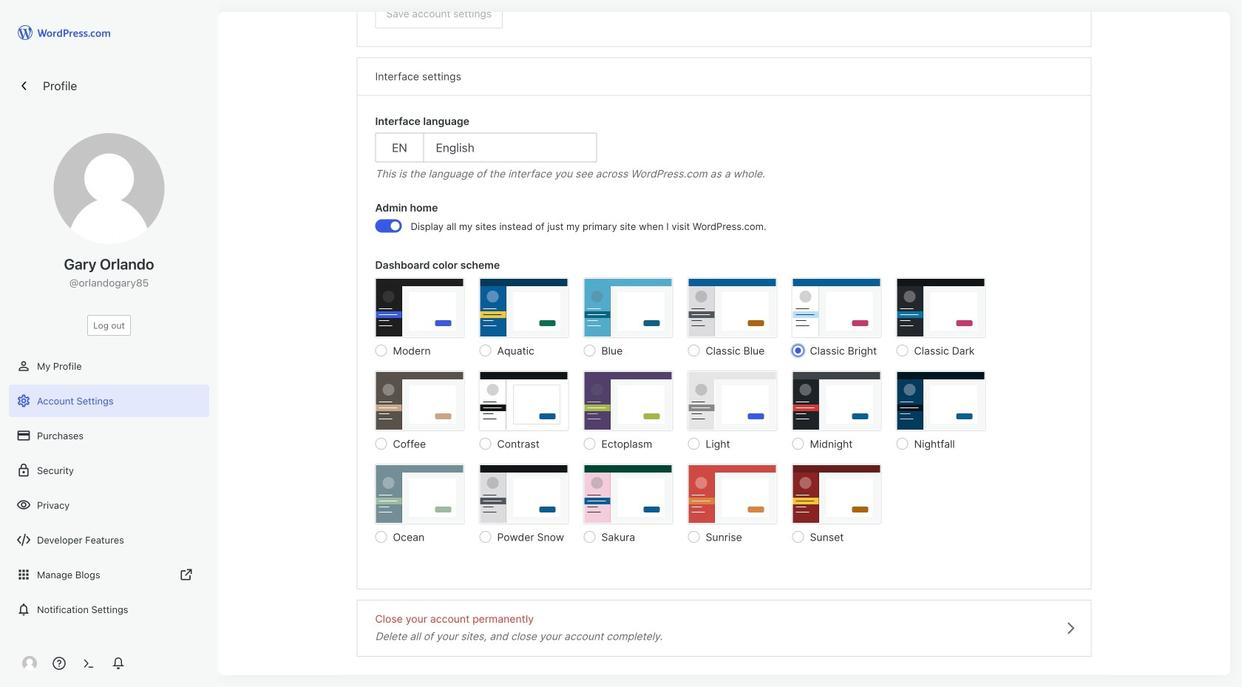 Task type: locate. For each thing, give the bounding box(es) containing it.
midnight image
[[793, 371, 882, 431]]

sunrise image
[[688, 465, 777, 524]]

notifications image
[[16, 602, 31, 617]]

1 group from the top
[[375, 114, 1074, 182]]

3 group from the top
[[375, 257, 1074, 556]]

person image
[[16, 359, 31, 374]]

None radio
[[480, 345, 492, 357], [688, 345, 700, 357], [793, 345, 805, 357], [897, 345, 909, 357], [584, 438, 596, 450], [688, 438, 700, 450], [897, 438, 909, 450], [793, 531, 805, 543], [480, 345, 492, 357], [688, 345, 700, 357], [793, 345, 805, 357], [897, 345, 909, 357], [584, 438, 596, 450], [688, 438, 700, 450], [897, 438, 909, 450], [793, 531, 805, 543]]

blue image
[[584, 278, 673, 337]]

0 vertical spatial group
[[375, 114, 1074, 182]]

group
[[375, 114, 1074, 182], [375, 200, 1074, 243], [375, 257, 1074, 556]]

apps image
[[16, 567, 31, 582]]

main content
[[340, 0, 1109, 675]]

2 group from the top
[[375, 200, 1074, 243]]

light image
[[688, 371, 777, 431]]

None radio
[[375, 345, 387, 357], [584, 345, 596, 357], [375, 438, 387, 450], [480, 438, 492, 450], [793, 438, 805, 450], [375, 531, 387, 543], [480, 531, 492, 543], [584, 531, 596, 543], [688, 531, 700, 543], [375, 345, 387, 357], [584, 345, 596, 357], [375, 438, 387, 450], [480, 438, 492, 450], [793, 438, 805, 450], [375, 531, 387, 543], [480, 531, 492, 543], [584, 531, 596, 543], [688, 531, 700, 543]]

coffee image
[[375, 371, 464, 431]]

nightfall image
[[897, 371, 986, 431]]

0 horizontal spatial gary orlando image
[[22, 656, 37, 671]]

classic blue image
[[688, 278, 777, 337]]

1 horizontal spatial gary orlando image
[[54, 133, 165, 244]]

2 vertical spatial group
[[375, 257, 1074, 556]]

modern image
[[375, 278, 464, 337]]

gary orlando image
[[54, 133, 165, 244], [22, 656, 37, 671]]

1 vertical spatial group
[[375, 200, 1074, 243]]



Task type: vqa. For each thing, say whether or not it's contained in the screenshot.
Classic Dark image
yes



Task type: describe. For each thing, give the bounding box(es) containing it.
1 vertical spatial gary orlando image
[[22, 656, 37, 671]]

credit_card image
[[16, 428, 31, 443]]

sunset image
[[793, 465, 882, 524]]

settings image
[[16, 394, 31, 408]]

aquatic image
[[480, 278, 569, 337]]

visibility image
[[16, 498, 31, 513]]

powder snow image
[[480, 465, 569, 524]]

lock image
[[16, 463, 31, 478]]

0 vertical spatial gary orlando image
[[54, 133, 165, 244]]

classic bright image
[[793, 278, 882, 337]]

contrast image
[[480, 371, 569, 431]]

ocean image
[[375, 465, 464, 524]]

sakura image
[[584, 465, 673, 524]]

ectoplasm image
[[584, 371, 673, 431]]

classic dark image
[[897, 278, 986, 337]]



